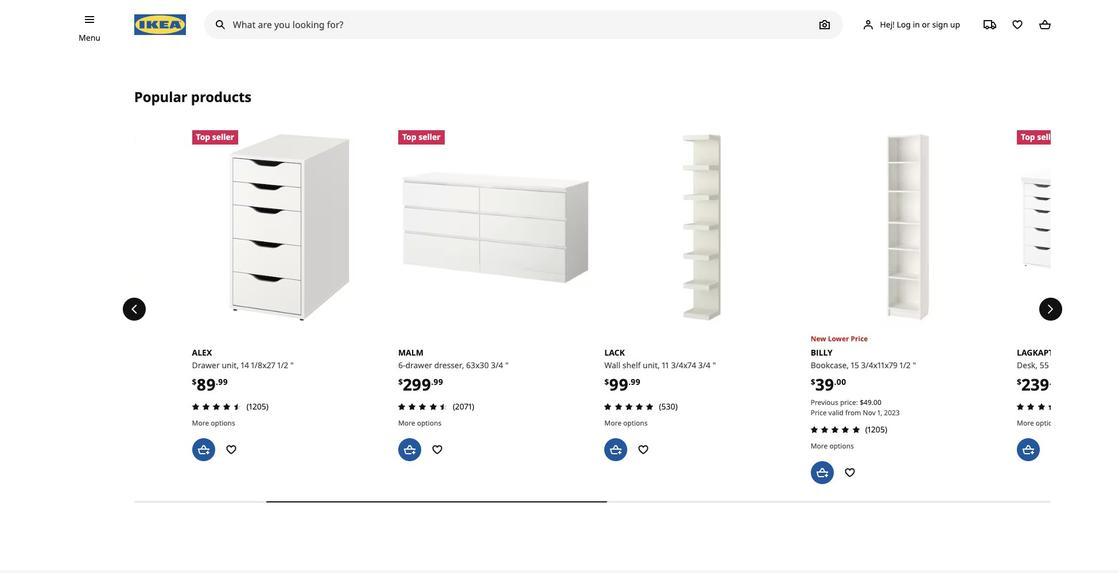 Task type: describe. For each thing, give the bounding box(es) containing it.
review: 4.7 out of 5 stars. total reviews: 1205 image
[[189, 400, 244, 414]]

1/8x23
[[1051, 360, 1076, 371]]

$ inside lagkapten / alex desk, 55 1/8x23 5/8 " $ 239 .
[[1017, 376, 1022, 387]]

$ inside "lack wall shelf unit, 11 3/4x74 3/4 " $ 99 . 99"
[[605, 376, 609, 387]]

more for 89
[[192, 419, 209, 428]]

(1205) for 89
[[247, 401, 269, 412]]

" inside "lack wall shelf unit, 11 3/4x74 3/4 " $ 99 . 99"
[[713, 360, 716, 371]]

. inside previous price: $ 49 . 00 price valid from nov 1, 2023
[[872, 398, 874, 408]]

top seller for 239
[[1021, 132, 1059, 142]]

1,
[[878, 408, 882, 418]]

00 inside new lower price billy bookcase, 15 3/4x11x79 1/2 " $ 39 . 00
[[837, 376, 846, 387]]

price:
[[840, 398, 858, 408]]

hej! log in or sign up link
[[848, 13, 974, 36]]

seller for 239
[[1037, 132, 1059, 142]]

6-
[[398, 360, 405, 371]]

malm
[[398, 347, 424, 358]]

00 inside previous price: $ 49 . 00 price valid from nov 1, 2023
[[874, 398, 882, 408]]

shelf
[[623, 360, 641, 371]]

3/4 inside "lack wall shelf unit, 11 3/4x74 3/4 " $ 99 . 99"
[[698, 360, 711, 371]]

more for 239
[[1017, 419, 1034, 428]]

239
[[1022, 374, 1050, 395]]

more for 299
[[398, 419, 415, 428]]

more options for 89
[[192, 419, 235, 428]]

new
[[811, 334, 826, 344]]

drawer
[[192, 360, 220, 371]]

$ inside malm 6-drawer dresser, 63x30 3/4 " $ 299 . 99
[[398, 376, 403, 387]]

desk,
[[1017, 360, 1038, 371]]

top for 89
[[196, 132, 210, 142]]

$ inside new lower price billy bookcase, 15 3/4x11x79 1/2 " $ 39 . 00
[[811, 376, 815, 387]]

2023
[[884, 408, 900, 418]]

price inside new lower price billy bookcase, 15 3/4x11x79 1/2 " $ 39 . 00
[[851, 334, 868, 344]]

price inside previous price: $ 49 . 00 price valid from nov 1, 2023
[[811, 408, 827, 418]]

unit, inside "lack wall shelf unit, 11 3/4x74 3/4 " $ 99 . 99"
[[643, 360, 660, 371]]

more options for 99
[[605, 419, 648, 428]]

. inside alex drawer unit, 14 1/8x27 1/2 " $ 89 . 99
[[216, 376, 218, 387]]

11
[[662, 360, 669, 371]]

menu button
[[79, 32, 100, 44]]

. inside lagkapten / alex desk, 55 1/8x23 5/8 " $ 239 .
[[1050, 376, 1052, 387]]

Search by product text field
[[204, 10, 843, 39]]

39
[[815, 374, 834, 395]]

lower
[[828, 334, 849, 344]]

up
[[950, 19, 960, 30]]

more options for 239
[[1017, 419, 1060, 428]]

menu
[[79, 32, 100, 43]]

sign
[[932, 19, 948, 30]]

lack
[[605, 347, 625, 358]]

1/8x27
[[251, 360, 275, 371]]

billy bookcase, white, 15 3/4x11x79 1/2 " image
[[811, 130, 1006, 325]]

options for 39
[[830, 442, 854, 451]]

alex drawer unit, white, 14 1/8x27 1/2 " image
[[192, 130, 387, 325]]

$ inside alex drawer unit, 14 1/8x27 1/2 " $ 89 . 99
[[192, 376, 197, 387]]

malm 6-drawer dresser, white, 63x30 3/4 " image
[[398, 130, 593, 325]]

review: 4.8 out of 5 stars. total reviews: 530 image
[[601, 400, 657, 414]]

top seller link for 239
[[1017, 130, 1119, 325]]

review: 4.6 out of 5 stars. total reviews: 292 image
[[1014, 400, 1069, 414]]

review: 4.8 out of 5 stars. total reviews: 1205 image
[[807, 423, 863, 437]]

" inside alex drawer unit, 14 1/8x27 1/2 " $ 89 . 99
[[290, 360, 294, 371]]

more options for 299
[[398, 419, 441, 428]]

log
[[897, 19, 911, 30]]

from
[[846, 408, 861, 418]]

alex drawer unit, 14 1/8x27 1/2 " $ 89 . 99
[[192, 347, 294, 395]]

99 down shelf
[[631, 376, 640, 387]]

$ inside previous price: $ 49 . 00 price valid from nov 1, 2023
[[860, 398, 864, 408]]



Task type: vqa. For each thing, say whether or not it's contained in the screenshot.
at
no



Task type: locate. For each thing, give the bounding box(es) containing it.
alex inside lagkapten / alex desk, 55 1/8x23 5/8 " $ 239 .
[[1072, 347, 1092, 358]]

/
[[1067, 347, 1070, 358]]

dresser,
[[434, 360, 464, 371]]

. inside "lack wall shelf unit, 11 3/4x74 3/4 " $ 99 . 99"
[[629, 376, 631, 387]]

popular products
[[134, 87, 251, 106]]

seller for 89
[[212, 132, 234, 142]]

lagkapten / alex desk, white, 55 1/8x23 5/8 " image
[[1017, 130, 1119, 325]]

3 top from the left
[[1021, 132, 1035, 142]]

" inside new lower price billy bookcase, 15 3/4x11x79 1/2 " $ 39 . 00
[[913, 360, 916, 371]]

more down the review: 4.6 out of 5 stars. total reviews: 292 image
[[1017, 419, 1034, 428]]

1 horizontal spatial top seller
[[402, 132, 441, 142]]

5/8
[[1078, 360, 1090, 371]]

previous price: $ 49 . 00 price valid from nov 1, 2023
[[811, 398, 900, 418]]

1 top from the left
[[196, 132, 210, 142]]

bookcase,
[[811, 360, 849, 371]]

more options for 39
[[811, 442, 854, 451]]

1 horizontal spatial unit,
[[643, 360, 660, 371]]

more down review: 4.8 out of 5 stars. total reviews: 1205 image
[[811, 442, 828, 451]]

1 horizontal spatial 3/4
[[698, 360, 711, 371]]

kallax shelf unit, white, 30 3/8x57 7/8 " image
[[0, 130, 181, 325]]

more options down review: 4.7 out of 5 stars. total reviews: 1205 image
[[192, 419, 235, 428]]

0 horizontal spatial 1/2
[[277, 360, 288, 371]]

15
[[851, 360, 859, 371]]

review: 4.5 out of 5 stars. total reviews: 2071 image
[[395, 400, 451, 414]]

1 horizontal spatial alex
[[1072, 347, 1092, 358]]

1 vertical spatial (1205)
[[865, 424, 887, 435]]

0 vertical spatial (1205)
[[247, 401, 269, 412]]

top
[[196, 132, 210, 142], [402, 132, 416, 142], [1021, 132, 1035, 142]]

. inside malm 6-drawer dresser, 63x30 3/4 " $ 299 . 99
[[431, 376, 434, 387]]

unit, left 11
[[643, 360, 660, 371]]

2 top from the left
[[402, 132, 416, 142]]

4 " from the left
[[913, 360, 916, 371]]

options for 89
[[211, 419, 235, 428]]

" right the 5/8
[[1092, 360, 1096, 371]]

lagkapten / alex desk, 55 1/8x23 5/8 " $ 239 .
[[1017, 347, 1096, 395]]

seller
[[212, 132, 234, 142], [419, 132, 441, 142], [1037, 132, 1059, 142]]

0 horizontal spatial (1205)
[[247, 401, 269, 412]]

" right 1/8x27
[[290, 360, 294, 371]]

more down review: 4.8 out of 5 stars. total reviews: 530 image
[[605, 419, 622, 428]]

unit, inside alex drawer unit, 14 1/8x27 1/2 " $ 89 . 99
[[222, 360, 239, 371]]

1 " from the left
[[290, 360, 294, 371]]

top seller link for 89
[[192, 130, 387, 325]]

1 horizontal spatial top
[[402, 132, 416, 142]]

hej! log in or sign up
[[880, 19, 960, 30]]

options down review: 4.7 out of 5 stars. total reviews: 1205 image
[[211, 419, 235, 428]]

or
[[922, 19, 930, 30]]

options down the review: 4.6 out of 5 stars. total reviews: 292 image
[[1036, 419, 1060, 428]]

seller for 299
[[419, 132, 441, 142]]

footer
[[0, 571, 1119, 573]]

" inside lagkapten / alex desk, 55 1/8x23 5/8 " $ 239 .
[[1092, 360, 1096, 371]]

0 horizontal spatial 00
[[837, 376, 846, 387]]

price right lower
[[851, 334, 868, 344]]

billy
[[811, 347, 833, 358]]

top seller for 89
[[196, 132, 234, 142]]

00 right 39
[[837, 376, 846, 387]]

1 3/4 from the left
[[491, 360, 503, 371]]

2 unit, from the left
[[643, 360, 660, 371]]

3/4
[[491, 360, 503, 371], [698, 360, 711, 371]]

$ right price:
[[860, 398, 864, 408]]

2 1/2 from the left
[[900, 360, 911, 371]]

3 top seller link from the left
[[1017, 130, 1119, 325]]

more
[[192, 419, 209, 428], [398, 419, 415, 428], [605, 419, 622, 428], [1017, 419, 1034, 428], [811, 442, 828, 451]]

options down review: 4.8 out of 5 stars. total reviews: 1205 image
[[830, 442, 854, 451]]

malm 6-drawer dresser, 63x30 3/4 " $ 299 . 99
[[398, 347, 509, 395]]

lack wall shelf unit, 11 3/4x74 3/4 " $ 99 . 99
[[605, 347, 716, 395]]

. inside new lower price billy bookcase, 15 3/4x11x79 1/2 " $ 39 . 00
[[834, 376, 837, 387]]

2 horizontal spatial top seller link
[[1017, 130, 1119, 325]]

options for 299
[[417, 419, 441, 428]]

3 seller from the left
[[1037, 132, 1059, 142]]

3 top seller from the left
[[1021, 132, 1059, 142]]

top seller
[[196, 132, 234, 142], [402, 132, 441, 142], [1021, 132, 1059, 142]]

" right 3/4x11x79
[[913, 360, 916, 371]]

1 horizontal spatial top seller link
[[398, 130, 593, 325]]

(1205)
[[247, 401, 269, 412], [865, 424, 887, 435]]

$ down 6-
[[398, 376, 403, 387]]

3/4 inside malm 6-drawer dresser, 63x30 3/4 " $ 299 . 99
[[491, 360, 503, 371]]

55
[[1040, 360, 1049, 371]]

2 seller from the left
[[419, 132, 441, 142]]

unit, left 14
[[222, 360, 239, 371]]

1 horizontal spatial 1/2
[[900, 360, 911, 371]]

price down previous in the bottom right of the page
[[811, 408, 827, 418]]

more options down review: 4.8 out of 5 stars. total reviews: 530 image
[[605, 419, 648, 428]]

1 seller from the left
[[212, 132, 234, 142]]

None search field
[[204, 10, 843, 39]]

$ down 'bookcase,'
[[811, 376, 815, 387]]

options for 239
[[1036, 419, 1060, 428]]

0 horizontal spatial alex
[[192, 347, 212, 358]]

hej!
[[880, 19, 895, 30]]

1 vertical spatial price
[[811, 408, 827, 418]]

"
[[290, 360, 294, 371], [505, 360, 509, 371], [713, 360, 716, 371], [913, 360, 916, 371], [1092, 360, 1096, 371]]

lack wall shelf unit, white, 11 3/4x74 3/4 " image
[[605, 130, 799, 325]]

top for 299
[[402, 132, 416, 142]]

00
[[837, 376, 846, 387], [874, 398, 882, 408]]

new lower price billy bookcase, 15 3/4x11x79 1/2 " $ 39 . 00
[[811, 334, 916, 395]]

0 horizontal spatial top seller link
[[192, 130, 387, 325]]

0 vertical spatial price
[[851, 334, 868, 344]]

1 unit, from the left
[[222, 360, 239, 371]]

1 horizontal spatial price
[[851, 334, 868, 344]]

5 " from the left
[[1092, 360, 1096, 371]]

1/2 right 1/8x27
[[277, 360, 288, 371]]

top seller for 299
[[402, 132, 441, 142]]

unit,
[[222, 360, 239, 371], [643, 360, 660, 371]]

0 horizontal spatial seller
[[212, 132, 234, 142]]

3/4x74
[[671, 360, 696, 371]]

" right 63x30
[[505, 360, 509, 371]]

2 alex from the left
[[1072, 347, 1092, 358]]

options
[[211, 419, 235, 428], [417, 419, 441, 428], [623, 419, 648, 428], [1036, 419, 1060, 428], [830, 442, 854, 451]]

1/2 inside new lower price billy bookcase, 15 3/4x11x79 1/2 " $ 39 . 00
[[900, 360, 911, 371]]

lagkapten
[[1017, 347, 1064, 358]]

2 3/4 from the left
[[698, 360, 711, 371]]

2 horizontal spatial seller
[[1037, 132, 1059, 142]]

alex up drawer
[[192, 347, 212, 358]]

3/4x11x79
[[861, 360, 898, 371]]

3/4 right 3/4x74
[[698, 360, 711, 371]]

0 vertical spatial 00
[[837, 376, 846, 387]]

00 right 49
[[874, 398, 882, 408]]

(1205) for 39
[[865, 424, 887, 435]]

1 horizontal spatial seller
[[419, 132, 441, 142]]

1 1/2 from the left
[[277, 360, 288, 371]]

(1205) down alex drawer unit, 14 1/8x27 1/2 " $ 89 . 99
[[247, 401, 269, 412]]

top for 239
[[1021, 132, 1035, 142]]

more options down review: 4.5 out of 5 stars. total reviews: 2071 image
[[398, 419, 441, 428]]

89
[[197, 374, 216, 395]]

more for 39
[[811, 442, 828, 451]]

. down 'bookcase,'
[[834, 376, 837, 387]]

. down 1/8x23
[[1050, 376, 1052, 387]]

$ down drawer
[[192, 376, 197, 387]]

2 horizontal spatial top seller
[[1021, 132, 1059, 142]]

299
[[403, 374, 431, 395]]

alex inside alex drawer unit, 14 1/8x27 1/2 " $ 89 . 99
[[192, 347, 212, 358]]

1 horizontal spatial (1205)
[[865, 424, 887, 435]]

.
[[216, 376, 218, 387], [431, 376, 434, 387], [629, 376, 631, 387], [834, 376, 837, 387], [1050, 376, 1052, 387], [872, 398, 874, 408]]

2 top seller link from the left
[[398, 130, 593, 325]]

1/2
[[277, 360, 288, 371], [900, 360, 911, 371]]

alex
[[192, 347, 212, 358], [1072, 347, 1092, 358]]

1 top seller from the left
[[196, 132, 234, 142]]

drawer
[[405, 360, 432, 371]]

0 horizontal spatial top seller
[[196, 132, 234, 142]]

options down review: 4.8 out of 5 stars. total reviews: 530 image
[[623, 419, 648, 428]]

3 " from the left
[[713, 360, 716, 371]]

" right 3/4x74
[[713, 360, 716, 371]]

. up nov
[[872, 398, 874, 408]]

99 inside malm 6-drawer dresser, 63x30 3/4 " $ 299 . 99
[[434, 376, 443, 387]]

49
[[864, 398, 872, 408]]

1/2 right 3/4x11x79
[[900, 360, 911, 371]]

99
[[609, 374, 629, 395], [218, 376, 228, 387], [434, 376, 443, 387], [631, 376, 640, 387]]

wall
[[605, 360, 621, 371]]

. down "drawer"
[[431, 376, 434, 387]]

scrollbar
[[134, 494, 1051, 511]]

$ down desk,
[[1017, 376, 1022, 387]]

options down review: 4.5 out of 5 stars. total reviews: 2071 image
[[417, 419, 441, 428]]

more options
[[192, 419, 235, 428], [398, 419, 441, 428], [605, 419, 648, 428], [1017, 419, 1060, 428], [811, 442, 854, 451]]

price
[[851, 334, 868, 344], [811, 408, 827, 418]]

more down review: 4.5 out of 5 stars. total reviews: 2071 image
[[398, 419, 415, 428]]

3/4 right 63x30
[[491, 360, 503, 371]]

more options down review: 4.8 out of 5 stars. total reviews: 1205 image
[[811, 442, 854, 451]]

2 " from the left
[[505, 360, 509, 371]]

products
[[191, 87, 251, 106]]

0 horizontal spatial top
[[196, 132, 210, 142]]

$ down wall
[[605, 376, 609, 387]]

14
[[241, 360, 249, 371]]

99 down wall
[[609, 374, 629, 395]]

99 down dresser,
[[434, 376, 443, 387]]

(530)
[[659, 401, 678, 412]]

0 horizontal spatial 3/4
[[491, 360, 503, 371]]

. down drawer
[[216, 376, 218, 387]]

more down review: 4.7 out of 5 stars. total reviews: 1205 image
[[192, 419, 209, 428]]

$
[[192, 376, 197, 387], [398, 376, 403, 387], [605, 376, 609, 387], [811, 376, 815, 387], [1017, 376, 1022, 387], [860, 398, 864, 408]]

99 right 89
[[218, 376, 228, 387]]

" inside malm 6-drawer dresser, 63x30 3/4 " $ 299 . 99
[[505, 360, 509, 371]]

valid
[[829, 408, 844, 418]]

in
[[913, 19, 920, 30]]

1 horizontal spatial 00
[[874, 398, 882, 408]]

ikea logotype, go to start page image
[[134, 14, 186, 35]]

. down shelf
[[629, 376, 631, 387]]

0 horizontal spatial unit,
[[222, 360, 239, 371]]

1 vertical spatial 00
[[874, 398, 882, 408]]

nov
[[863, 408, 876, 418]]

0 horizontal spatial price
[[811, 408, 827, 418]]

previous
[[811, 398, 838, 408]]

(1205) down "1,"
[[865, 424, 887, 435]]

(2071)
[[453, 401, 474, 412]]

more for 99
[[605, 419, 622, 428]]

63x30
[[466, 360, 489, 371]]

more options down the review: 4.6 out of 5 stars. total reviews: 292 image
[[1017, 419, 1060, 428]]

99 inside alex drawer unit, 14 1/8x27 1/2 " $ 89 . 99
[[218, 376, 228, 387]]

1 top seller link from the left
[[192, 130, 387, 325]]

2 horizontal spatial top
[[1021, 132, 1035, 142]]

1 alex from the left
[[192, 347, 212, 358]]

options for 99
[[623, 419, 648, 428]]

top seller link
[[192, 130, 387, 325], [398, 130, 593, 325], [1017, 130, 1119, 325]]

2 top seller from the left
[[402, 132, 441, 142]]

alex up the 5/8
[[1072, 347, 1092, 358]]

top seller link for 299
[[398, 130, 593, 325]]

1/2 inside alex drawer unit, 14 1/8x27 1/2 " $ 89 . 99
[[277, 360, 288, 371]]

popular
[[134, 87, 188, 106]]



